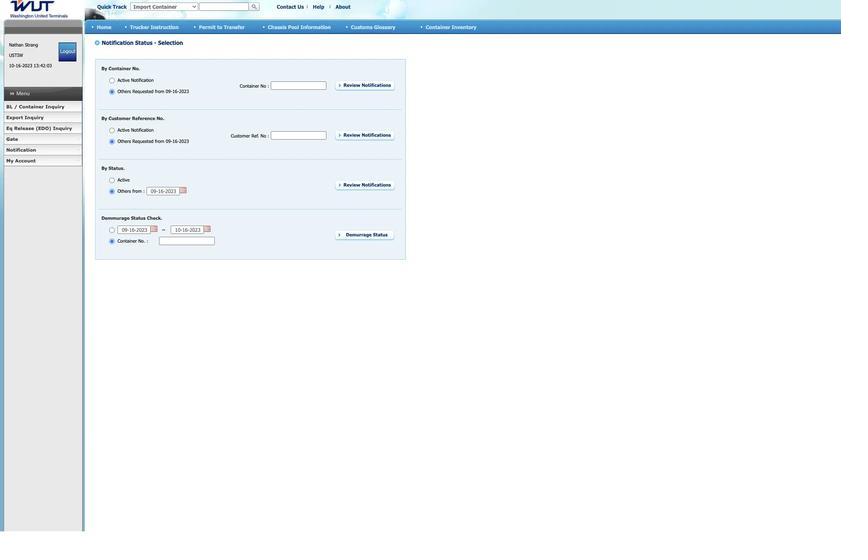 Task type: locate. For each thing, give the bounding box(es) containing it.
inquiry right the "(edo)" on the left top
[[53, 125, 72, 131]]

account
[[15, 158, 36, 163]]

container left inventory
[[426, 24, 450, 30]]

permit
[[199, 24, 216, 30]]

0 horizontal spatial container
[[19, 104, 44, 109]]

0 vertical spatial container
[[426, 24, 450, 30]]

notification link
[[4, 145, 82, 155]]

0 vertical spatial inquiry
[[45, 104, 64, 109]]

instruction
[[151, 24, 179, 30]]

inquiry up export inquiry link
[[45, 104, 64, 109]]

contact us
[[277, 4, 304, 10]]

home
[[97, 24, 111, 30]]

permit to transfer
[[199, 24, 245, 30]]

release
[[14, 125, 34, 131]]

1 vertical spatial container
[[19, 104, 44, 109]]

customs glossary
[[351, 24, 396, 30]]

inquiry for container
[[45, 104, 64, 109]]

container
[[426, 24, 450, 30], [19, 104, 44, 109]]

about
[[336, 4, 351, 10]]

inquiry inside "link"
[[45, 104, 64, 109]]

container up export inquiry
[[19, 104, 44, 109]]

transfer
[[224, 24, 245, 30]]

ustiw
[[9, 52, 23, 58]]

container inside "link"
[[19, 104, 44, 109]]

None text field
[[199, 2, 249, 11]]

1 horizontal spatial container
[[426, 24, 450, 30]]

to
[[217, 24, 222, 30]]

export inquiry
[[6, 115, 44, 120]]

trucker
[[130, 24, 149, 30]]

nathan
[[9, 42, 23, 47]]

(edo)
[[36, 125, 51, 131]]

2 vertical spatial inquiry
[[53, 125, 72, 131]]

about link
[[336, 4, 351, 10]]

my
[[6, 158, 14, 163]]

export inquiry link
[[4, 112, 82, 123]]

pool
[[288, 24, 299, 30]]

10-16-2023 13:42:03
[[9, 63, 52, 68]]

inquiry down bl / container inquiry
[[25, 115, 44, 120]]

contact us link
[[277, 4, 304, 10]]

help
[[313, 4, 324, 10]]

2023
[[22, 63, 32, 68]]

inquiry
[[45, 104, 64, 109], [25, 115, 44, 120], [53, 125, 72, 131]]

my account
[[6, 158, 36, 163]]

eq release (edo) inquiry
[[6, 125, 72, 131]]

inventory
[[452, 24, 477, 30]]

gate
[[6, 136, 18, 142]]

chassis pool information
[[268, 24, 331, 30]]



Task type: describe. For each thing, give the bounding box(es) containing it.
gate link
[[4, 134, 82, 145]]

help link
[[313, 4, 324, 10]]

eq
[[6, 125, 13, 131]]

13:42:03
[[34, 63, 52, 68]]

10-
[[9, 63, 16, 68]]

1 vertical spatial inquiry
[[25, 115, 44, 120]]

glossary
[[374, 24, 396, 30]]

chassis
[[268, 24, 287, 30]]

quick track
[[97, 4, 127, 10]]

customs
[[351, 24, 373, 30]]

login image
[[59, 42, 77, 61]]

inquiry for (edo)
[[53, 125, 72, 131]]

track
[[113, 4, 127, 10]]

strang
[[25, 42, 38, 47]]

bl
[[6, 104, 13, 109]]

us
[[298, 4, 304, 10]]

quick
[[97, 4, 111, 10]]

information
[[301, 24, 331, 30]]

eq release (edo) inquiry link
[[4, 123, 82, 134]]

bl / container inquiry
[[6, 104, 64, 109]]

/
[[14, 104, 17, 109]]

bl / container inquiry link
[[4, 101, 82, 112]]

notification
[[6, 147, 36, 152]]

export
[[6, 115, 23, 120]]

contact
[[277, 4, 296, 10]]

trucker instruction
[[130, 24, 179, 30]]

my account link
[[4, 155, 82, 166]]

nathan strang
[[9, 42, 38, 47]]

16-
[[16, 63, 22, 68]]

container inventory
[[426, 24, 477, 30]]



Task type: vqa. For each thing, say whether or not it's contained in the screenshot.
10-16-2023 13:15:36
no



